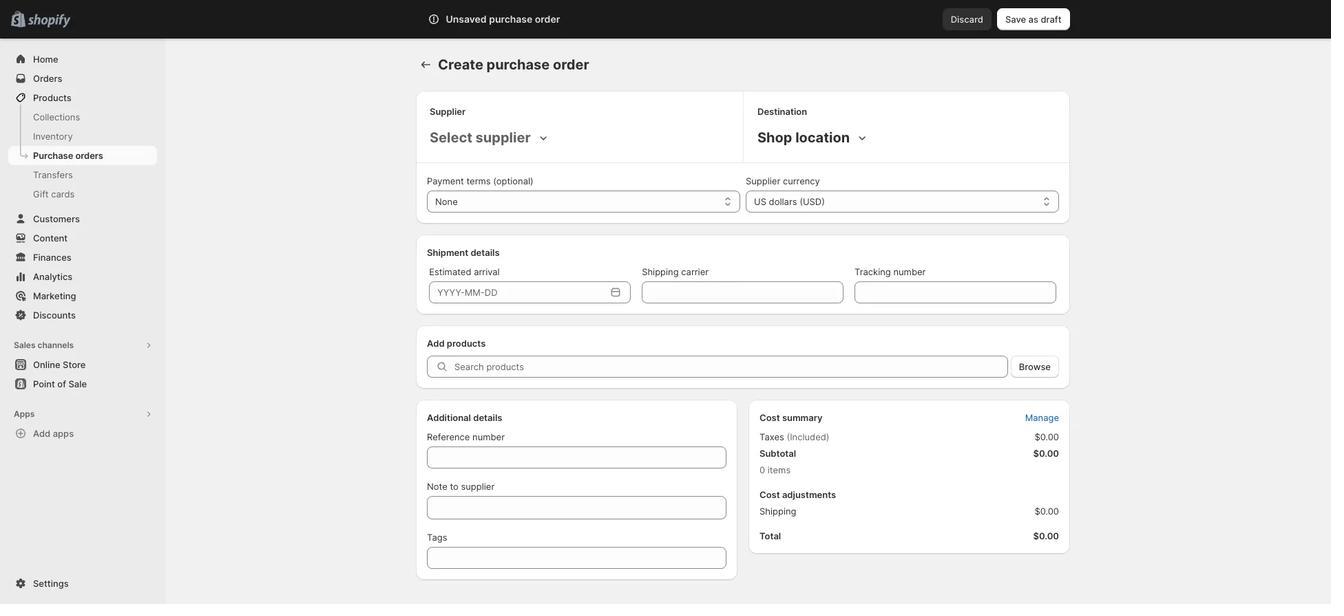 Task type: locate. For each thing, give the bounding box(es) containing it.
adjustments
[[783, 490, 837, 501]]

save as draft
[[1006, 14, 1062, 25]]

summary
[[783, 413, 823, 424]]

note
[[427, 482, 448, 493]]

inventory
[[33, 131, 73, 142]]

purchase right unsaved in the top left of the page
[[489, 13, 533, 25]]

1 vertical spatial number
[[473, 432, 505, 443]]

1 horizontal spatial number
[[894, 267, 926, 278]]

cost for cost summary
[[760, 413, 780, 424]]

cost up taxes on the bottom of the page
[[760, 413, 780, 424]]

0 vertical spatial supplier
[[476, 130, 531, 146]]

0 vertical spatial shipping
[[642, 267, 679, 278]]

0 vertical spatial number
[[894, 267, 926, 278]]

finances
[[33, 252, 72, 263]]

of
[[57, 379, 66, 390]]

store
[[63, 360, 86, 371]]

0 vertical spatial order
[[535, 13, 560, 25]]

purchase
[[33, 150, 73, 161]]

arrival
[[474, 267, 500, 278]]

cost summary
[[760, 413, 823, 424]]

select supplier
[[430, 130, 531, 146]]

0 items
[[760, 465, 791, 476]]

Note to supplier text field
[[427, 497, 727, 520]]

shop
[[758, 130, 793, 146]]

1 cost from the top
[[760, 413, 780, 424]]

create purchase order
[[438, 56, 590, 73]]

2 cost from the top
[[760, 490, 780, 501]]

1 horizontal spatial supplier
[[746, 176, 781, 187]]

manage button
[[1017, 409, 1068, 428]]

supplier
[[476, 130, 531, 146], [461, 482, 495, 493]]

additional
[[427, 413, 471, 424]]

add apps
[[33, 429, 74, 440]]

0 vertical spatial purchase
[[489, 13, 533, 25]]

currency
[[783, 176, 820, 187]]

finances link
[[8, 248, 157, 267]]

tags
[[427, 533, 447, 544]]

purchase
[[489, 13, 533, 25], [487, 56, 550, 73]]

payment
[[427, 176, 464, 187]]

supplier up select
[[430, 106, 466, 117]]

orders link
[[8, 69, 157, 88]]

add inside button
[[33, 429, 50, 440]]

none
[[435, 196, 458, 207]]

cost adjustments
[[760, 490, 837, 501]]

Tags text field
[[427, 548, 727, 570]]

home link
[[8, 50, 157, 69]]

carrier
[[682, 267, 709, 278]]

products
[[447, 338, 486, 349]]

number
[[894, 267, 926, 278], [473, 432, 505, 443]]

0 horizontal spatial number
[[473, 432, 505, 443]]

cost
[[760, 413, 780, 424], [760, 490, 780, 501]]

cost down 0 items
[[760, 490, 780, 501]]

point of sale link
[[8, 375, 157, 394]]

1 vertical spatial cost
[[760, 490, 780, 501]]

tracking
[[855, 267, 891, 278]]

0 vertical spatial supplier
[[430, 106, 466, 117]]

settings link
[[8, 575, 157, 594]]

cost for cost adjustments
[[760, 490, 780, 501]]

supplier up us
[[746, 176, 781, 187]]

1 horizontal spatial add
[[427, 338, 445, 349]]

shopify image
[[28, 14, 70, 28]]

$0.00
[[1035, 432, 1060, 443], [1034, 449, 1060, 460], [1035, 506, 1060, 517], [1034, 531, 1060, 542]]

draft
[[1041, 14, 1062, 25]]

1 vertical spatial add
[[33, 429, 50, 440]]

1 vertical spatial shipping
[[760, 506, 797, 517]]

0 horizontal spatial shipping
[[642, 267, 679, 278]]

shipping down "cost adjustments"
[[760, 506, 797, 517]]

shipping for shipping carrier
[[642, 267, 679, 278]]

number right 'tracking' at the right top of page
[[894, 267, 926, 278]]

order
[[535, 13, 560, 25], [553, 56, 590, 73]]

payment terms (optional)
[[427, 176, 534, 187]]

taxes (included)
[[760, 432, 830, 443]]

supplier up (optional) at left top
[[476, 130, 531, 146]]

orders
[[33, 73, 62, 84]]

supplier for supplier
[[430, 106, 466, 117]]

add left products
[[427, 338, 445, 349]]

Reference number text field
[[427, 447, 727, 469]]

Shipping carrier text field
[[642, 282, 844, 304]]

estimated
[[429, 267, 472, 278]]

purchase for create
[[487, 56, 550, 73]]

1 vertical spatial details
[[473, 413, 503, 424]]

purchase orders link
[[8, 146, 157, 165]]

details up reference number
[[473, 413, 503, 424]]

taxes
[[760, 432, 785, 443]]

1 vertical spatial purchase
[[487, 56, 550, 73]]

1 horizontal spatial shipping
[[760, 506, 797, 517]]

to
[[450, 482, 459, 493]]

0 horizontal spatial add
[[33, 429, 50, 440]]

number down additional details
[[473, 432, 505, 443]]

customers
[[33, 214, 80, 225]]

supplier right to
[[461, 482, 495, 493]]

gift
[[33, 189, 49, 200]]

add for add apps
[[33, 429, 50, 440]]

1 vertical spatial order
[[553, 56, 590, 73]]

search
[[484, 14, 513, 25]]

add products
[[427, 338, 486, 349]]

shipping
[[642, 267, 679, 278], [760, 506, 797, 517]]

as
[[1029, 14, 1039, 25]]

note to supplier
[[427, 482, 495, 493]]

1 vertical spatial supplier
[[746, 176, 781, 187]]

details up arrival
[[471, 247, 500, 258]]

purchase down unsaved purchase order
[[487, 56, 550, 73]]

us
[[754, 196, 767, 207]]

add left apps
[[33, 429, 50, 440]]

settings
[[33, 579, 69, 590]]

shipping left 'carrier'
[[642, 267, 679, 278]]

save as draft button
[[998, 8, 1070, 30]]

total
[[760, 531, 781, 542]]

gift cards link
[[8, 185, 157, 204]]

point of sale button
[[0, 375, 165, 394]]

0 vertical spatial add
[[427, 338, 445, 349]]

purchase orders
[[33, 150, 103, 161]]

unsaved
[[446, 13, 487, 25]]

0 horizontal spatial supplier
[[430, 106, 466, 117]]

Search products text field
[[455, 356, 1009, 378]]

0 vertical spatial details
[[471, 247, 500, 258]]

add for add products
[[427, 338, 445, 349]]

0 vertical spatial cost
[[760, 413, 780, 424]]



Task type: describe. For each thing, give the bounding box(es) containing it.
Tracking number text field
[[855, 282, 1057, 304]]

select
[[430, 130, 473, 146]]

orders
[[75, 150, 103, 161]]

order for unsaved purchase order
[[535, 13, 560, 25]]

search button
[[461, 8, 861, 30]]

transfers
[[33, 169, 73, 181]]

destination
[[758, 106, 808, 117]]

browse button
[[1011, 356, 1060, 378]]

reference
[[427, 432, 470, 443]]

shipment
[[427, 247, 469, 258]]

estimated arrival
[[429, 267, 500, 278]]

$0.00 for shipping
[[1035, 506, 1060, 517]]

unsaved purchase order
[[446, 13, 560, 25]]

dollars
[[769, 196, 798, 207]]

cards
[[51, 189, 75, 200]]

point
[[33, 379, 55, 390]]

shop location button
[[755, 127, 872, 149]]

additional details
[[427, 413, 503, 424]]

select supplier button
[[427, 127, 553, 149]]

supplier for supplier currency
[[746, 176, 781, 187]]

shipping for shipping
[[760, 506, 797, 517]]

1 vertical spatial supplier
[[461, 482, 495, 493]]

discard
[[951, 14, 984, 25]]

manage
[[1026, 413, 1060, 424]]

number for tracking number
[[894, 267, 926, 278]]

shipping carrier
[[642, 267, 709, 278]]

shipment details
[[427, 247, 500, 258]]

create
[[438, 56, 484, 73]]

number for reference number
[[473, 432, 505, 443]]

channels
[[38, 340, 74, 351]]

subtotal
[[760, 449, 797, 460]]

shop location
[[758, 130, 850, 146]]

collections
[[33, 112, 80, 123]]

Estimated arrival text field
[[429, 282, 606, 304]]

online store button
[[0, 356, 165, 375]]

items
[[768, 465, 791, 476]]

collections link
[[8, 107, 157, 127]]

location
[[796, 130, 850, 146]]

sales
[[14, 340, 35, 351]]

$0.00 for subtotal
[[1034, 449, 1060, 460]]

online store link
[[8, 356, 157, 375]]

products
[[33, 92, 72, 103]]

order for create purchase order
[[553, 56, 590, 73]]

products link
[[8, 88, 157, 107]]

supplier currency
[[746, 176, 820, 187]]

sales channels button
[[8, 336, 157, 356]]

details for shipment details
[[471, 247, 500, 258]]

online
[[33, 360, 60, 371]]

marketing
[[33, 291, 76, 302]]

details for additional details
[[473, 413, 503, 424]]

home
[[33, 54, 58, 65]]

$0.00 for total
[[1034, 531, 1060, 542]]

customers link
[[8, 209, 157, 229]]

sales channels
[[14, 340, 74, 351]]

tracking number
[[855, 267, 926, 278]]

terms
[[467, 176, 491, 187]]

analytics link
[[8, 267, 157, 287]]

(included)
[[787, 432, 830, 443]]

supplier inside dropdown button
[[476, 130, 531, 146]]

gift cards
[[33, 189, 75, 200]]

discard link
[[943, 8, 992, 30]]

point of sale
[[33, 379, 87, 390]]

0
[[760, 465, 766, 476]]

save
[[1006, 14, 1027, 25]]

browse
[[1020, 362, 1051, 373]]

discounts link
[[8, 306, 157, 325]]

analytics
[[33, 271, 73, 282]]

add apps button
[[8, 424, 157, 444]]

purchase for unsaved
[[489, 13, 533, 25]]

apps button
[[8, 405, 157, 424]]

online store
[[33, 360, 86, 371]]

us dollars (usd)
[[754, 196, 825, 207]]

inventory link
[[8, 127, 157, 146]]

apps
[[14, 409, 35, 420]]

content
[[33, 233, 68, 244]]

(usd)
[[800, 196, 825, 207]]

apps
[[53, 429, 74, 440]]



Task type: vqa. For each thing, say whether or not it's contained in the screenshot.
content
yes



